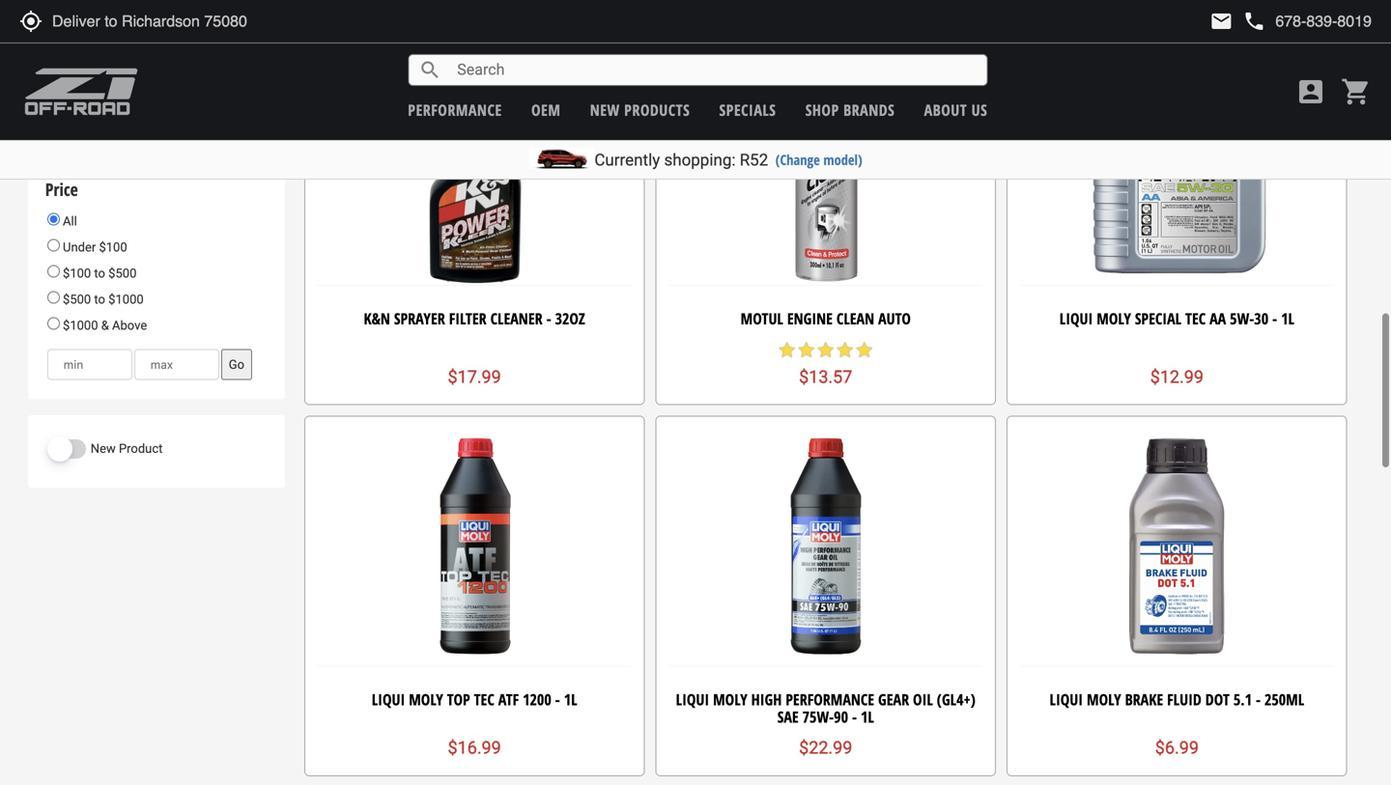 Task type: locate. For each thing, give the bounding box(es) containing it.
2 to from the top
[[94, 292, 105, 307]]

1 horizontal spatial 1l
[[861, 707, 874, 727]]

mail
[[1210, 10, 1233, 33]]

under  $100
[[60, 240, 127, 254]]

aa
[[1210, 308, 1226, 329]]

star
[[778, 341, 797, 360], [797, 341, 816, 360], [816, 341, 836, 360], [836, 341, 855, 360], [855, 341, 874, 360]]

tec left the atf
[[474, 690, 494, 710]]

liqui inside liqui moly high performance gear oil (gl4+) sae 75w-90 - 1l
[[676, 690, 709, 710]]

1 to from the top
[[94, 266, 105, 281]]

specials
[[719, 100, 776, 120]]

$100 down under
[[63, 266, 91, 281]]

0 horizontal spatial $500
[[63, 292, 91, 307]]

new products link
[[590, 100, 690, 120]]

go
[[229, 357, 245, 372]]

1l right 1200
[[564, 690, 577, 710]]

0 horizontal spatial $1000
[[63, 318, 98, 333]]

5 star from the left
[[855, 341, 874, 360]]

1 horizontal spatial tec
[[1186, 308, 1206, 329]]

liqui left brake
[[1050, 690, 1083, 710]]

0 vertical spatial $100
[[99, 240, 127, 254]]

None radio
[[47, 213, 60, 225], [47, 265, 60, 278], [47, 291, 60, 304], [47, 213, 60, 225], [47, 265, 60, 278], [47, 291, 60, 304]]

0 horizontal spatial tec
[[474, 690, 494, 710]]

account_box link
[[1291, 76, 1332, 107]]

None radio
[[47, 239, 60, 252], [47, 317, 60, 330], [47, 239, 60, 252], [47, 317, 60, 330]]

mail phone
[[1210, 10, 1266, 33]]

$22.99
[[799, 738, 853, 758]]

moly for high
[[713, 690, 748, 710]]

go button
[[221, 349, 252, 380]]

new
[[590, 100, 620, 120]]

- inside liqui moly high performance gear oil (gl4+) sae 75w-90 - 1l
[[852, 707, 857, 727]]

- right 90
[[852, 707, 857, 727]]

$1000 down '$500 to $1000'
[[63, 318, 98, 333]]

$100 up $100 to $500
[[99, 240, 127, 254]]

account_box
[[1296, 76, 1327, 107]]

Search search field
[[442, 55, 987, 85]]

2 star from the left
[[797, 341, 816, 360]]

products
[[624, 100, 690, 120]]

1l
[[1281, 308, 1295, 329], [564, 690, 577, 710], [861, 707, 874, 727]]

shopping_cart link
[[1336, 76, 1372, 107]]

filter
[[449, 308, 487, 329]]

liqui moly brake fluid dot 5.1 - 250ml
[[1050, 690, 1305, 710]]

us
[[972, 100, 988, 120]]

1 vertical spatial & up
[[134, 89, 160, 104]]

$12.99
[[1151, 367, 1204, 387]]

liqui left high
[[676, 690, 709, 710]]

moly left special
[[1097, 308, 1131, 329]]

1 vertical spatial &
[[134, 89, 142, 104]]

moly left top
[[409, 690, 443, 710]]

(gl4+)
[[937, 690, 976, 710]]

1 vertical spatial to
[[94, 292, 105, 307]]

currently
[[595, 150, 660, 170]]

oem link
[[531, 100, 561, 120]]

ratings
[[45, 17, 95, 41]]

0 vertical spatial to
[[94, 266, 105, 281]]

30
[[1255, 308, 1269, 329]]

special
[[1135, 308, 1182, 329]]

performance link
[[408, 100, 502, 120]]

up
[[145, 70, 160, 85], [145, 89, 160, 104]]

- left 32oz
[[547, 308, 551, 329]]

0 vertical spatial & up
[[134, 70, 160, 85]]

liqui for liqui moly top tec atf 1200 - 1l
[[372, 690, 405, 710]]

liqui left top
[[372, 690, 405, 710]]

75w-
[[803, 707, 834, 727]]

moly left brake
[[1087, 690, 1121, 710]]

$1000 up above
[[108, 292, 144, 307]]

liqui moly special tec aa 5w-30 - 1l
[[1060, 308, 1295, 329]]

star star star star star $13.57
[[778, 341, 874, 387]]

0 vertical spatial tec
[[1186, 308, 1206, 329]]

&
[[134, 70, 142, 85], [134, 89, 142, 104], [101, 318, 109, 333]]

about us
[[924, 100, 988, 120]]

to for $100
[[94, 266, 105, 281]]

& up
[[134, 70, 160, 85], [134, 89, 160, 104]]

tec
[[1186, 308, 1206, 329], [474, 690, 494, 710]]

to up '$500 to $1000'
[[94, 266, 105, 281]]

to down $100 to $500
[[94, 292, 105, 307]]

$1000
[[108, 292, 144, 307], [63, 318, 98, 333]]

top
[[447, 690, 470, 710]]

product
[[119, 442, 163, 456]]

shop brands link
[[806, 100, 895, 120]]

1 up from the top
[[145, 70, 160, 85]]

& up link
[[47, 67, 266, 87], [47, 86, 266, 106]]

liqui
[[1060, 308, 1093, 329], [372, 690, 405, 710], [676, 690, 709, 710], [1050, 690, 1083, 710]]

1 vertical spatial up
[[145, 89, 160, 104]]

liqui moly high performance gear oil (gl4+) sae 75w-90 - 1l
[[676, 690, 976, 727]]

0 vertical spatial &
[[134, 70, 142, 85]]

atf
[[498, 690, 519, 710]]

0 vertical spatial $1000
[[108, 292, 144, 307]]

liqui left special
[[1060, 308, 1093, 329]]

$500 to $1000
[[60, 292, 144, 307]]

4 star from the left
[[836, 341, 855, 360]]

moly inside liqui moly high performance gear oil (gl4+) sae 75w-90 - 1l
[[713, 690, 748, 710]]

performance
[[408, 100, 502, 120]]

tec for atf
[[474, 690, 494, 710]]

$6.99
[[1155, 738, 1199, 758]]

auto
[[878, 308, 911, 329]]

$13.57
[[799, 367, 853, 387]]

1l right 30
[[1281, 308, 1295, 329]]

$100
[[99, 240, 127, 254], [63, 266, 91, 281]]

motul
[[741, 308, 784, 329]]

1 horizontal spatial $500
[[108, 266, 137, 281]]

32oz
[[555, 308, 585, 329]]

1 star from the left
[[778, 341, 797, 360]]

1 vertical spatial $500
[[63, 292, 91, 307]]

under
[[63, 240, 96, 254]]

moly
[[1097, 308, 1131, 329], [409, 690, 443, 710], [713, 690, 748, 710], [1087, 690, 1121, 710]]

-
[[547, 308, 551, 329], [1273, 308, 1278, 329], [555, 690, 560, 710], [1256, 690, 1261, 710], [852, 707, 857, 727]]

2 & up link from the top
[[47, 86, 266, 106]]

tec left aa
[[1186, 308, 1206, 329]]

1l inside liqui moly high performance gear oil (gl4+) sae 75w-90 - 1l
[[861, 707, 874, 727]]

1 vertical spatial $100
[[63, 266, 91, 281]]

moly left high
[[713, 690, 748, 710]]

90
[[834, 707, 848, 727]]

1 vertical spatial tec
[[474, 690, 494, 710]]

1 vertical spatial $1000
[[63, 318, 98, 333]]

0 vertical spatial up
[[145, 70, 160, 85]]

$500
[[108, 266, 137, 281], [63, 292, 91, 307]]

liqui moly top tec atf 1200 - 1l
[[372, 690, 577, 710]]

$500 up '$500 to $1000'
[[108, 266, 137, 281]]

to for $500
[[94, 292, 105, 307]]

0 vertical spatial $500
[[108, 266, 137, 281]]

$500 down $100 to $500
[[63, 292, 91, 307]]

brands
[[844, 100, 895, 120]]

liqui for liqui moly brake fluid dot 5.1 - 250ml
[[1050, 690, 1083, 710]]

moly for top
[[409, 690, 443, 710]]

1l right 90
[[861, 707, 874, 727]]

2 horizontal spatial 1l
[[1281, 308, 1295, 329]]

$100 to $500
[[60, 266, 137, 281]]



Task type: vqa. For each thing, say whether or not it's contained in the screenshot.


Task type: describe. For each thing, give the bounding box(es) containing it.
high
[[751, 690, 782, 710]]

fluid
[[1167, 690, 1202, 710]]

oil
[[913, 690, 933, 710]]

price
[[45, 178, 78, 201]]

about
[[924, 100, 967, 120]]

shop
[[806, 100, 839, 120]]

r52
[[740, 150, 768, 170]]

moly for special
[[1097, 308, 1131, 329]]

sprayer
[[394, 308, 445, 329]]

tec for aa
[[1186, 308, 1206, 329]]

about us link
[[924, 100, 988, 120]]

brake
[[1125, 690, 1164, 710]]

specials link
[[719, 100, 776, 120]]

z1 motorsports logo image
[[24, 68, 139, 116]]

oem
[[531, 100, 561, 120]]

2 & up from the top
[[134, 89, 160, 104]]

engine
[[787, 308, 833, 329]]

1 & up from the top
[[134, 70, 160, 85]]

$16.99
[[448, 738, 501, 758]]

min number field
[[47, 349, 132, 380]]

- right 30
[[1273, 308, 1278, 329]]

1 horizontal spatial $1000
[[108, 292, 144, 307]]

1200
[[523, 690, 551, 710]]

k&n
[[364, 308, 390, 329]]

shopping_cart
[[1341, 76, 1372, 107]]

250ml
[[1265, 690, 1305, 710]]

mail link
[[1210, 10, 1233, 33]]

k&n sprayer filter cleaner - 32oz
[[364, 308, 585, 329]]

phone
[[1243, 10, 1266, 33]]

above
[[112, 318, 147, 333]]

2 up from the top
[[145, 89, 160, 104]]

new product
[[91, 442, 163, 456]]

0 horizontal spatial 1l
[[564, 690, 577, 710]]

liqui for liqui moly high performance gear oil (gl4+) sae 75w-90 - 1l
[[676, 690, 709, 710]]

moly for brake
[[1087, 690, 1121, 710]]

(change model) link
[[776, 150, 863, 169]]

currently shopping: r52 (change model)
[[595, 150, 863, 170]]

gear
[[878, 690, 909, 710]]

1 horizontal spatial $100
[[99, 240, 127, 254]]

new
[[91, 442, 116, 456]]

0 horizontal spatial $100
[[63, 266, 91, 281]]

max number field
[[134, 349, 219, 380]]

shop brands
[[806, 100, 895, 120]]

new products
[[590, 100, 690, 120]]

clean
[[837, 308, 875, 329]]

all
[[60, 214, 77, 228]]

1 & up link from the top
[[47, 67, 266, 87]]

5.1
[[1234, 690, 1252, 710]]

shopping:
[[664, 150, 736, 170]]

model)
[[824, 150, 863, 169]]

$17.99
[[448, 367, 501, 387]]

motul engine clean auto
[[741, 308, 911, 329]]

phone link
[[1243, 10, 1372, 33]]

- right 5.1 on the right
[[1256, 690, 1261, 710]]

dot
[[1206, 690, 1230, 710]]

my_location
[[19, 10, 43, 33]]

liqui for liqui moly special tec aa 5w-30 - 1l
[[1060, 308, 1093, 329]]

search
[[419, 58, 442, 82]]

sae
[[778, 707, 799, 727]]

performance
[[786, 690, 875, 710]]

5w-
[[1230, 308, 1255, 329]]

$1000 & above
[[60, 318, 147, 333]]

(change
[[776, 150, 820, 169]]

cleaner
[[490, 308, 543, 329]]

3 star from the left
[[816, 341, 836, 360]]

- right 1200
[[555, 690, 560, 710]]

2 vertical spatial &
[[101, 318, 109, 333]]



